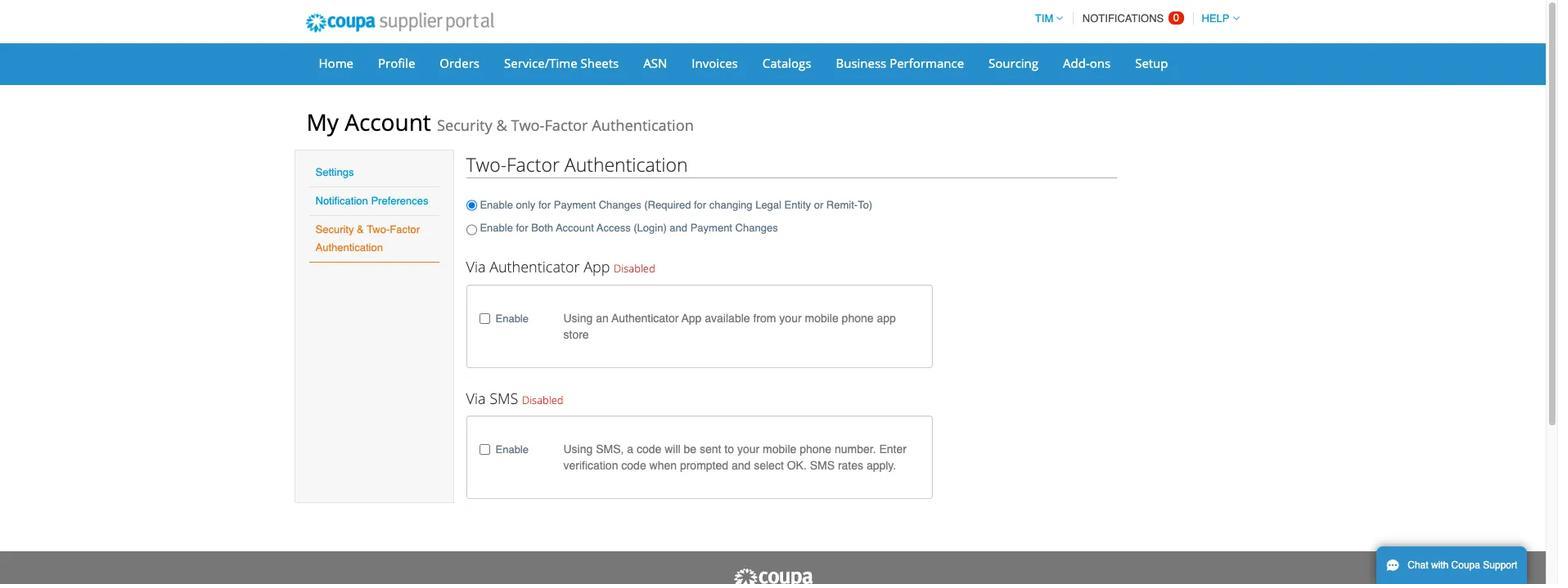 Task type: locate. For each thing, give the bounding box(es) containing it.
1 vertical spatial authenticator
[[612, 312, 679, 325]]

2 vertical spatial authentication
[[316, 242, 383, 254]]

1 horizontal spatial authenticator
[[612, 312, 679, 325]]

enable down the via sms disabled
[[496, 444, 529, 456]]

catalogs
[[763, 55, 812, 71]]

mobile right from in the bottom left of the page
[[805, 312, 839, 325]]

1 vertical spatial and
[[732, 460, 751, 473]]

& down notification preferences
[[357, 224, 364, 236]]

my
[[307, 106, 339, 138]]

app left available
[[682, 312, 702, 325]]

0 vertical spatial mobile
[[805, 312, 839, 325]]

for left changing
[[694, 199, 707, 211]]

help
[[1202, 12, 1230, 25]]

using up verification
[[564, 443, 593, 456]]

mobile
[[805, 312, 839, 325], [763, 443, 797, 456]]

payment down two-factor authentication
[[554, 199, 596, 211]]

both
[[532, 222, 554, 234]]

setup
[[1136, 55, 1169, 71]]

your right from in the bottom left of the page
[[780, 312, 802, 325]]

app inside using an authenticator app available from your mobile phone app store
[[682, 312, 702, 325]]

profile link
[[368, 51, 426, 75]]

two- up enable only for payment changes (required for changing legal entity or remit-to) option
[[466, 151, 507, 178]]

factor up two-factor authentication
[[545, 115, 588, 135]]

code down a
[[622, 460, 647, 473]]

when
[[650, 460, 677, 473]]

1 vertical spatial mobile
[[763, 443, 797, 456]]

preferences
[[371, 195, 429, 207]]

authentication down asn
[[592, 115, 694, 135]]

0 vertical spatial disabled
[[614, 261, 656, 276]]

and down enable only for payment changes (required for changing legal entity or remit-to)
[[670, 222, 688, 234]]

changing
[[710, 199, 753, 211]]

1 horizontal spatial coupa supplier portal image
[[732, 568, 814, 585]]

0 vertical spatial coupa supplier portal image
[[294, 2, 505, 43]]

0 horizontal spatial app
[[584, 257, 610, 277]]

enable
[[480, 199, 513, 211], [480, 222, 513, 234], [496, 313, 529, 325], [496, 444, 529, 456]]

an
[[596, 312, 609, 325]]

code right a
[[637, 443, 662, 456]]

0 horizontal spatial security
[[316, 224, 354, 236]]

None checkbox
[[479, 313, 490, 324], [479, 445, 490, 456], [479, 313, 490, 324], [479, 445, 490, 456]]

prompted
[[680, 460, 729, 473]]

add-
[[1064, 55, 1090, 71]]

2 via from the top
[[466, 389, 486, 408]]

add-ons
[[1064, 55, 1111, 71]]

0 horizontal spatial authenticator
[[490, 257, 580, 277]]

1 vertical spatial security
[[316, 224, 354, 236]]

2 vertical spatial two-
[[367, 224, 390, 236]]

factor
[[545, 115, 588, 135], [507, 151, 560, 178], [390, 224, 420, 236]]

0 horizontal spatial mobile
[[763, 443, 797, 456]]

(login)
[[634, 222, 667, 234]]

sent
[[700, 443, 722, 456]]

orders link
[[429, 51, 490, 75]]

sms inside the using sms, a code will be sent to your mobile phone number. enter verification code when prompted and select ok. sms rates apply.
[[810, 460, 835, 473]]

authentication inside my account security & two-factor authentication
[[592, 115, 694, 135]]

apply.
[[867, 460, 897, 473]]

using up store
[[564, 312, 593, 325]]

account down profile
[[345, 106, 431, 138]]

factor inside my account security & two-factor authentication
[[545, 115, 588, 135]]

1 vertical spatial code
[[622, 460, 647, 473]]

your inside using an authenticator app available from your mobile phone app store
[[780, 312, 802, 325]]

authentication
[[592, 115, 694, 135], [565, 151, 688, 178], [316, 242, 383, 254]]

0 vertical spatial code
[[637, 443, 662, 456]]

1 horizontal spatial your
[[780, 312, 802, 325]]

0 vertical spatial changes
[[599, 199, 642, 211]]

0 vertical spatial authentication
[[592, 115, 694, 135]]

phone up ok.
[[800, 443, 832, 456]]

for
[[539, 199, 551, 211], [694, 199, 707, 211], [516, 222, 529, 234]]

1 horizontal spatial and
[[732, 460, 751, 473]]

1 vertical spatial disabled
[[522, 393, 564, 408]]

1 vertical spatial via
[[466, 389, 486, 408]]

0 vertical spatial two-
[[511, 115, 545, 135]]

1 horizontal spatial mobile
[[805, 312, 839, 325]]

0 vertical spatial app
[[584, 257, 610, 277]]

1 vertical spatial changes
[[736, 222, 778, 234]]

0 vertical spatial sms
[[490, 389, 519, 408]]

1 horizontal spatial sms
[[810, 460, 835, 473]]

0 horizontal spatial disabled
[[522, 393, 564, 408]]

app
[[584, 257, 610, 277], [682, 312, 702, 325]]

1 horizontal spatial disabled
[[614, 261, 656, 276]]

mobile inside using an authenticator app available from your mobile phone app store
[[805, 312, 839, 325]]

& inside my account security & two-factor authentication
[[496, 115, 507, 135]]

chat
[[1409, 560, 1429, 572]]

1 horizontal spatial security
[[437, 115, 493, 135]]

phone left app
[[842, 312, 874, 325]]

0 vertical spatial security
[[437, 115, 493, 135]]

for right only
[[539, 199, 551, 211]]

1 vertical spatial using
[[564, 443, 593, 456]]

using
[[564, 312, 593, 325], [564, 443, 593, 456]]

2 horizontal spatial two-
[[511, 115, 545, 135]]

sheets
[[581, 55, 619, 71]]

orders
[[440, 55, 480, 71]]

two- inside my account security & two-factor authentication
[[511, 115, 545, 135]]

catalogs link
[[752, 51, 822, 75]]

1 vertical spatial two-
[[466, 151, 507, 178]]

and
[[670, 222, 688, 234], [732, 460, 751, 473]]

Enable only for Payment Changes (Required for changing Legal Entity or Remit-To) radio
[[466, 195, 477, 216]]

0 vertical spatial factor
[[545, 115, 588, 135]]

via
[[466, 257, 486, 277], [466, 389, 486, 408]]

number.
[[835, 443, 877, 456]]

asn link
[[633, 51, 678, 75]]

asn
[[644, 55, 668, 71]]

authenticator right an
[[612, 312, 679, 325]]

disabled
[[614, 261, 656, 276], [522, 393, 564, 408]]

my account security & two-factor authentication
[[307, 106, 694, 138]]

0 horizontal spatial changes
[[599, 199, 642, 211]]

0 vertical spatial via
[[466, 257, 486, 277]]

from
[[754, 312, 777, 325]]

two- down notification preferences
[[367, 224, 390, 236]]

1 vertical spatial app
[[682, 312, 702, 325]]

entity
[[785, 199, 811, 211]]

& inside security & two-factor authentication
[[357, 224, 364, 236]]

2 using from the top
[[564, 443, 593, 456]]

security & two-factor authentication
[[316, 224, 420, 254]]

1 vertical spatial payment
[[691, 222, 733, 234]]

0 horizontal spatial phone
[[800, 443, 832, 456]]

authenticator down both
[[490, 257, 580, 277]]

home link
[[308, 51, 364, 75]]

security
[[437, 115, 493, 135], [316, 224, 354, 236]]

help link
[[1195, 12, 1240, 25]]

authenticator
[[490, 257, 580, 277], [612, 312, 679, 325]]

account right both
[[556, 222, 594, 234]]

1 vertical spatial coupa supplier portal image
[[732, 568, 814, 585]]

factor down preferences
[[390, 224, 420, 236]]

1 horizontal spatial two-
[[466, 151, 507, 178]]

account
[[345, 106, 431, 138], [556, 222, 594, 234]]

app down access
[[584, 257, 610, 277]]

authentication up '(required'
[[565, 151, 688, 178]]

0 horizontal spatial two-
[[367, 224, 390, 236]]

disabled down enable for both account access (login) and payment changes
[[614, 261, 656, 276]]

coupa supplier portal image
[[294, 2, 505, 43], [732, 568, 814, 585]]

changes
[[599, 199, 642, 211], [736, 222, 778, 234]]

1 vertical spatial your
[[738, 443, 760, 456]]

your
[[780, 312, 802, 325], [738, 443, 760, 456]]

1 via from the top
[[466, 257, 486, 277]]

two- up two-factor authentication
[[511, 115, 545, 135]]

for left both
[[516, 222, 529, 234]]

0 vertical spatial &
[[496, 115, 507, 135]]

0 vertical spatial phone
[[842, 312, 874, 325]]

changes up access
[[599, 199, 642, 211]]

0 horizontal spatial account
[[345, 106, 431, 138]]

1 vertical spatial phone
[[800, 443, 832, 456]]

two-factor authentication
[[466, 151, 688, 178]]

0 horizontal spatial &
[[357, 224, 364, 236]]

0 horizontal spatial and
[[670, 222, 688, 234]]

your right "to"
[[738, 443, 760, 456]]

mobile up select at bottom
[[763, 443, 797, 456]]

0 vertical spatial your
[[780, 312, 802, 325]]

payment
[[554, 199, 596, 211], [691, 222, 733, 234]]

2 vertical spatial factor
[[390, 224, 420, 236]]

using inside using an authenticator app available from your mobile phone app store
[[564, 312, 593, 325]]

payment down changing
[[691, 222, 733, 234]]

0 horizontal spatial your
[[738, 443, 760, 456]]

& down service/time
[[496, 115, 507, 135]]

0 vertical spatial using
[[564, 312, 593, 325]]

1 using from the top
[[564, 312, 593, 325]]

legal
[[756, 199, 782, 211]]

using an authenticator app available from your mobile phone app store
[[564, 312, 896, 341]]

changes down 'legal'
[[736, 222, 778, 234]]

security down orders
[[437, 115, 493, 135]]

enter
[[880, 443, 907, 456]]

notification
[[316, 195, 368, 207]]

1 horizontal spatial phone
[[842, 312, 874, 325]]

security & two-factor authentication link
[[316, 224, 420, 254]]

and down "to"
[[732, 460, 751, 473]]

using inside the using sms, a code will be sent to your mobile phone number. enter verification code when prompted and select ok. sms rates apply.
[[564, 443, 593, 456]]

factor up only
[[507, 151, 560, 178]]

1 vertical spatial account
[[556, 222, 594, 234]]

0 vertical spatial payment
[[554, 199, 596, 211]]

settings link
[[316, 166, 354, 178]]

authentication down notification at the left top
[[316, 242, 383, 254]]

notification preferences
[[316, 195, 429, 207]]

code
[[637, 443, 662, 456], [622, 460, 647, 473]]

using for using an authenticator app available from your mobile phone app store
[[564, 312, 593, 325]]

1 horizontal spatial app
[[682, 312, 702, 325]]

phone
[[842, 312, 874, 325], [800, 443, 832, 456]]

1 horizontal spatial &
[[496, 115, 507, 135]]

0 horizontal spatial coupa supplier portal image
[[294, 2, 505, 43]]

disabled down store
[[522, 393, 564, 408]]

1 vertical spatial sms
[[810, 460, 835, 473]]

ok.
[[787, 460, 807, 473]]

1 vertical spatial &
[[357, 224, 364, 236]]

0 vertical spatial and
[[670, 222, 688, 234]]

&
[[496, 115, 507, 135], [357, 224, 364, 236]]

security down notification at the left top
[[316, 224, 354, 236]]



Task type: vqa. For each thing, say whether or not it's contained in the screenshot.
Using related to Using SMS, a code will be sent to your mobile phone number. Enter verification code when prompted and select OK. SMS rates apply.
yes



Task type: describe. For each thing, give the bounding box(es) containing it.
via sms disabled
[[466, 389, 564, 408]]

sms,
[[596, 443, 624, 456]]

and inside the using sms, a code will be sent to your mobile phone number. enter verification code when prompted and select ok. sms rates apply.
[[732, 460, 751, 473]]

phone inside using an authenticator app available from your mobile phone app store
[[842, 312, 874, 325]]

mobile inside the using sms, a code will be sent to your mobile phone number. enter verification code when prompted and select ok. sms rates apply.
[[763, 443, 797, 456]]

enable right enable for both account access (login) and payment changes radio
[[480, 222, 513, 234]]

0 vertical spatial account
[[345, 106, 431, 138]]

chat with coupa support
[[1409, 560, 1518, 572]]

service/time
[[504, 55, 578, 71]]

using for using sms, a code will be sent to your mobile phone number. enter verification code when prompted and select ok. sms rates apply.
[[564, 443, 593, 456]]

sourcing link
[[978, 51, 1050, 75]]

authentication inside security & two-factor authentication
[[316, 242, 383, 254]]

1 vertical spatial authentication
[[565, 151, 688, 178]]

(required
[[645, 199, 691, 211]]

1 horizontal spatial account
[[556, 222, 594, 234]]

service/time sheets
[[504, 55, 619, 71]]

security inside security & two-factor authentication
[[316, 224, 354, 236]]

invoices link
[[681, 51, 749, 75]]

two- inside security & two-factor authentication
[[367, 224, 390, 236]]

be
[[684, 443, 697, 456]]

using sms, a code will be sent to your mobile phone number. enter verification code when prompted and select ok. sms rates apply.
[[564, 443, 907, 473]]

security inside my account security & two-factor authentication
[[437, 115, 493, 135]]

1 horizontal spatial payment
[[691, 222, 733, 234]]

support
[[1484, 560, 1518, 572]]

app
[[877, 312, 896, 325]]

1 horizontal spatial changes
[[736, 222, 778, 234]]

setup link
[[1125, 51, 1179, 75]]

remit-
[[827, 199, 858, 211]]

with
[[1432, 560, 1449, 572]]

1 vertical spatial factor
[[507, 151, 560, 178]]

phone inside the using sms, a code will be sent to your mobile phone number. enter verification code when prompted and select ok. sms rates apply.
[[800, 443, 832, 456]]

sourcing
[[989, 55, 1039, 71]]

rates
[[838, 460, 864, 473]]

2 horizontal spatial for
[[694, 199, 707, 211]]

your inside the using sms, a code will be sent to your mobile phone number. enter verification code when prompted and select ok. sms rates apply.
[[738, 443, 760, 456]]

profile
[[378, 55, 415, 71]]

enable down via authenticator app disabled
[[496, 313, 529, 325]]

invoices
[[692, 55, 738, 71]]

enable right enable only for payment changes (required for changing legal entity or remit-to) option
[[480, 199, 513, 211]]

0 horizontal spatial for
[[516, 222, 529, 234]]

to)
[[858, 199, 873, 211]]

factor inside security & two-factor authentication
[[390, 224, 420, 236]]

business performance
[[836, 55, 965, 71]]

settings
[[316, 166, 354, 178]]

enable only for payment changes (required for changing legal entity or remit-to)
[[480, 199, 873, 211]]

coupa
[[1452, 560, 1481, 572]]

via for via sms
[[466, 389, 486, 408]]

access
[[597, 222, 631, 234]]

or
[[814, 199, 824, 211]]

to
[[725, 443, 734, 456]]

performance
[[890, 55, 965, 71]]

via authenticator app disabled
[[466, 257, 656, 277]]

home
[[319, 55, 354, 71]]

0 horizontal spatial payment
[[554, 199, 596, 211]]

disabled inside the via sms disabled
[[522, 393, 564, 408]]

service/time sheets link
[[494, 51, 630, 75]]

available
[[705, 312, 750, 325]]

add-ons link
[[1053, 51, 1122, 75]]

only
[[516, 199, 536, 211]]

via for via authenticator app
[[466, 257, 486, 277]]

Enable for Both Account Access (Login) and Payment Changes radio
[[466, 219, 477, 241]]

select
[[754, 460, 784, 473]]

will
[[665, 443, 681, 456]]

0 vertical spatial authenticator
[[490, 257, 580, 277]]

chat with coupa support button
[[1377, 547, 1528, 585]]

store
[[564, 328, 589, 341]]

business
[[836, 55, 887, 71]]

business performance link
[[826, 51, 975, 75]]

verification
[[564, 460, 619, 473]]

disabled inside via authenticator app disabled
[[614, 261, 656, 276]]

a
[[627, 443, 634, 456]]

notification preferences link
[[316, 195, 429, 207]]

1 horizontal spatial for
[[539, 199, 551, 211]]

0 horizontal spatial sms
[[490, 389, 519, 408]]

ons
[[1090, 55, 1111, 71]]

enable for both account access (login) and payment changes
[[480, 222, 778, 234]]

authenticator inside using an authenticator app available from your mobile phone app store
[[612, 312, 679, 325]]



